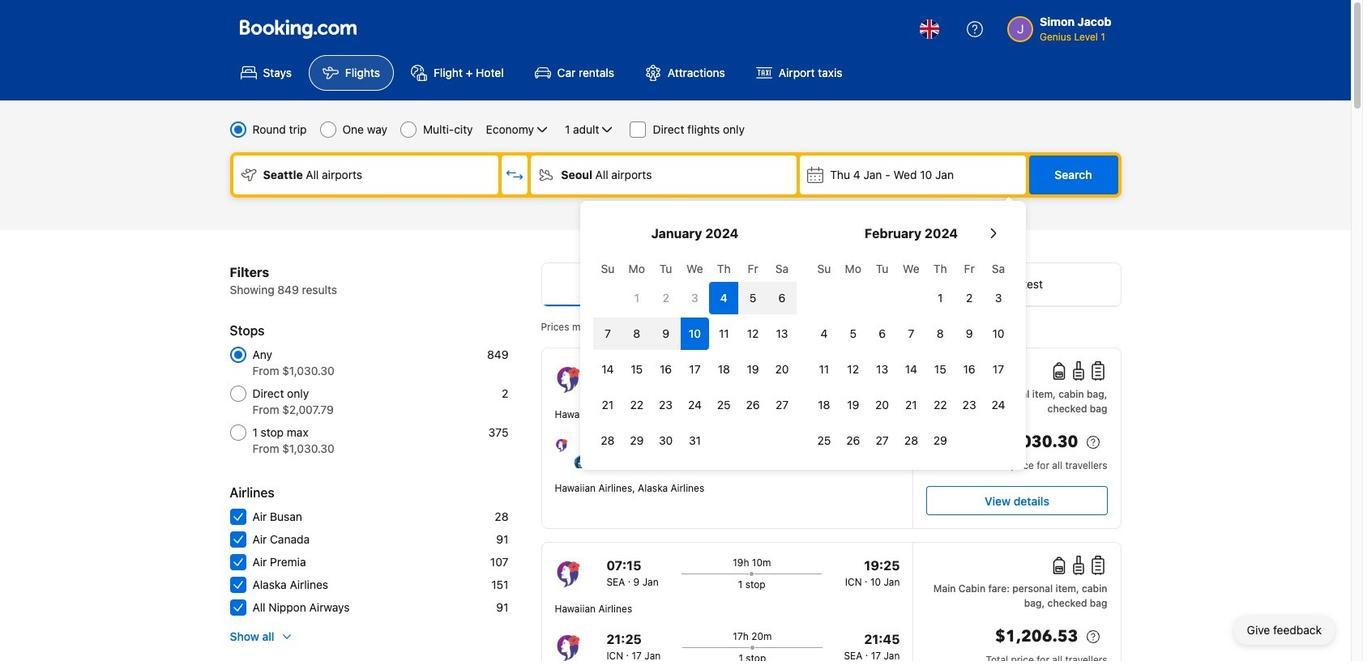 Task type: describe. For each thing, give the bounding box(es) containing it.
10 January 2024 checkbox
[[681, 318, 710, 350]]

15 February 2024 checkbox
[[926, 353, 955, 386]]

22 January 2024 checkbox
[[622, 389, 652, 422]]

7 February 2024 checkbox
[[897, 318, 926, 350]]

17 February 2024 checkbox
[[984, 353, 1013, 386]]

27 February 2024 checkbox
[[868, 425, 897, 457]]

13 February 2024 checkbox
[[868, 353, 897, 386]]

2 January 2024 checkbox
[[652, 282, 681, 315]]

23 January 2024 checkbox
[[652, 389, 681, 422]]

12 January 2024 checkbox
[[739, 318, 768, 350]]

27 January 2024 checkbox
[[768, 389, 797, 422]]

9 January 2024 checkbox
[[652, 318, 681, 350]]

1 February 2024 checkbox
[[926, 282, 955, 315]]

cell up 15 january 2024 option
[[622, 315, 652, 350]]

cell up 16 january 2024 checkbox
[[652, 315, 681, 350]]

12 February 2024 checkbox
[[839, 353, 868, 386]]

30 January 2024 checkbox
[[652, 425, 681, 457]]

19 February 2024 checkbox
[[839, 389, 868, 422]]

29 February 2024 checkbox
[[926, 425, 955, 457]]

6 January 2024 checkbox
[[768, 282, 797, 315]]

2 grid from the left
[[810, 253, 1013, 457]]

8 January 2024 checkbox
[[622, 318, 652, 350]]

21 January 2024 checkbox
[[593, 389, 622, 422]]

25 January 2024 checkbox
[[710, 389, 739, 422]]

14 February 2024 checkbox
[[897, 353, 926, 386]]

7 January 2024 checkbox
[[593, 318, 622, 350]]

cell up 14 january 2024 checkbox
[[593, 315, 622, 350]]

13 January 2024 checkbox
[[768, 318, 797, 350]]

4 January 2024 checkbox
[[710, 282, 739, 315]]

16 January 2024 checkbox
[[652, 353, 681, 386]]



Task type: locate. For each thing, give the bounding box(es) containing it.
cell up 11 january 2024 option
[[710, 279, 739, 315]]

2 February 2024 checkbox
[[955, 282, 984, 315]]

4 February 2024 checkbox
[[810, 318, 839, 350]]

3 January 2024 checkbox
[[681, 282, 710, 315]]

19 January 2024 checkbox
[[739, 353, 768, 386]]

0 horizontal spatial grid
[[593, 253, 797, 457]]

9 February 2024 checkbox
[[955, 318, 984, 350]]

5 January 2024 checkbox
[[739, 282, 768, 315]]

22 February 2024 checkbox
[[926, 389, 955, 422]]

23 February 2024 checkbox
[[955, 389, 984, 422]]

grid
[[593, 253, 797, 457], [810, 253, 1013, 457]]

24 January 2024 checkbox
[[681, 389, 710, 422]]

cell up 17 january 2024 checkbox
[[681, 315, 710, 350]]

29 January 2024 checkbox
[[622, 425, 652, 457]]

18 February 2024 checkbox
[[810, 389, 839, 422]]

1 January 2024 checkbox
[[622, 282, 652, 315]]

28 February 2024 checkbox
[[897, 425, 926, 457]]

28 January 2024 checkbox
[[593, 425, 622, 457]]

cell up 13 january 2024 checkbox
[[768, 279, 797, 315]]

26 February 2024 checkbox
[[839, 425, 868, 457]]

10 February 2024 checkbox
[[984, 318, 1013, 350]]

booking.com logo image
[[240, 19, 356, 39], [240, 19, 356, 39]]

11 January 2024 checkbox
[[710, 318, 739, 350]]

6 February 2024 checkbox
[[868, 318, 897, 350]]

31 January 2024 checkbox
[[681, 425, 710, 457]]

cell
[[710, 279, 739, 315], [739, 279, 768, 315], [768, 279, 797, 315], [593, 315, 622, 350], [622, 315, 652, 350], [652, 315, 681, 350], [681, 315, 710, 350]]

26 January 2024 checkbox
[[739, 389, 768, 422]]

$1,030.30 region
[[927, 430, 1108, 459]]

14 January 2024 checkbox
[[593, 353, 622, 386]]

21 February 2024 checkbox
[[897, 389, 926, 422]]

tab list
[[542, 263, 1121, 307]]

cell up 12 january 2024 "checkbox"
[[739, 279, 768, 315]]

18 January 2024 checkbox
[[710, 353, 739, 386]]

11 February 2024 checkbox
[[810, 353, 839, 386]]

8 February 2024 checkbox
[[926, 318, 955, 350]]

5 February 2024 checkbox
[[839, 318, 868, 350]]

16 February 2024 checkbox
[[955, 353, 984, 386]]

17 January 2024 checkbox
[[681, 353, 710, 386]]

1 grid from the left
[[593, 253, 797, 457]]

24 February 2024 checkbox
[[984, 389, 1013, 422]]

$1,206.53 region
[[927, 624, 1108, 653]]

3 February 2024 checkbox
[[984, 282, 1013, 315]]

25 February 2024 checkbox
[[810, 425, 839, 457]]

20 January 2024 checkbox
[[768, 353, 797, 386]]

20 February 2024 checkbox
[[868, 389, 897, 422]]

1 horizontal spatial grid
[[810, 253, 1013, 457]]

15 January 2024 checkbox
[[622, 353, 652, 386]]



Task type: vqa. For each thing, say whether or not it's contained in the screenshot.
23:59
no



